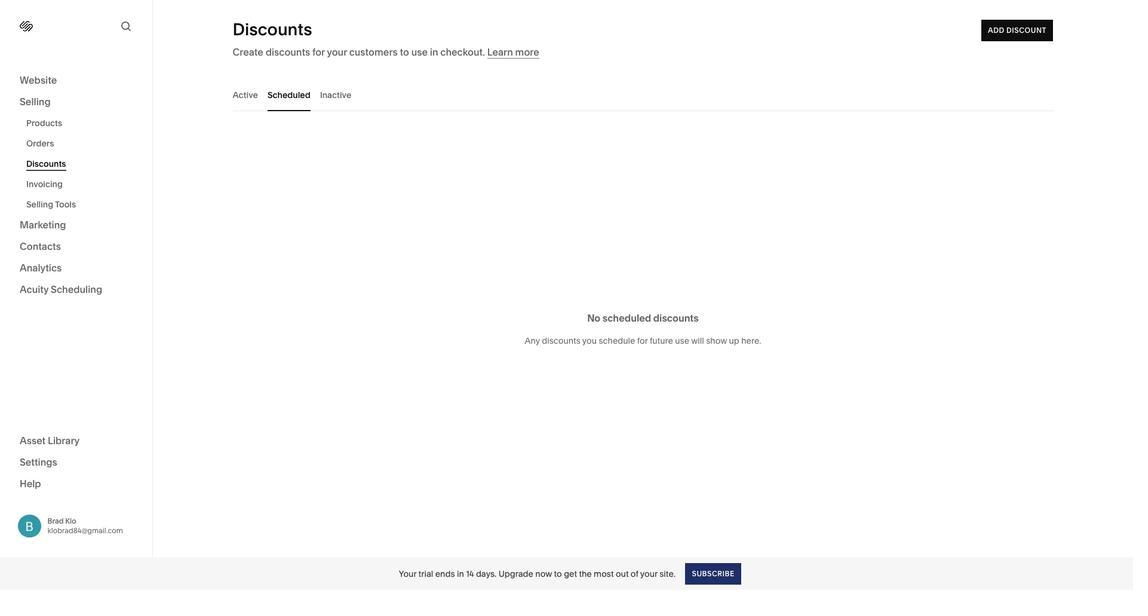 Task type: vqa. For each thing, say whether or not it's contained in the screenshot.
Gift Cards button
no



Task type: locate. For each thing, give the bounding box(es) containing it.
use
[[412, 46, 428, 58], [676, 335, 690, 346]]

selling down 'website'
[[20, 96, 51, 108]]

site.
[[660, 568, 676, 579]]

marketing
[[20, 219, 66, 231]]

0 horizontal spatial use
[[412, 46, 428, 58]]

settings link
[[20, 455, 133, 470]]

2 vertical spatial discounts
[[542, 335, 581, 346]]

1 horizontal spatial discounts
[[542, 335, 581, 346]]

discounts up future
[[654, 312, 699, 324]]

1 horizontal spatial your
[[641, 568, 658, 579]]

to
[[400, 46, 409, 58], [554, 568, 562, 579]]

0 horizontal spatial discounts
[[26, 158, 66, 169]]

marketing link
[[20, 218, 133, 233]]

0 vertical spatial use
[[412, 46, 428, 58]]

to left get
[[554, 568, 562, 579]]

for left future
[[638, 335, 648, 346]]

for up inactive button
[[313, 46, 325, 58]]

create
[[233, 46, 264, 58]]

subscribe
[[692, 569, 735, 578]]

1 horizontal spatial to
[[554, 568, 562, 579]]

0 vertical spatial discounts
[[266, 46, 310, 58]]

your left customers on the top left of page
[[327, 46, 347, 58]]

ends
[[436, 568, 455, 579]]

to right customers on the top left of page
[[400, 46, 409, 58]]

settings
[[20, 456, 57, 468]]

discounts up 'create'
[[233, 19, 312, 39]]

1 vertical spatial discounts
[[654, 312, 699, 324]]

your right of
[[641, 568, 658, 579]]

1 vertical spatial use
[[676, 335, 690, 346]]

brad klo klobrad84@gmail.com
[[48, 516, 123, 535]]

1 vertical spatial in
[[457, 568, 464, 579]]

1 vertical spatial your
[[641, 568, 658, 579]]

your
[[327, 46, 347, 58], [641, 568, 658, 579]]

discounts for your
[[266, 46, 310, 58]]

of
[[631, 568, 639, 579]]

use left "will"
[[676, 335, 690, 346]]

discounts link
[[26, 154, 139, 174]]

0 vertical spatial in
[[430, 46, 438, 58]]

selling link
[[20, 95, 133, 109]]

selling
[[20, 96, 51, 108], [26, 199, 53, 210]]

use left checkout.
[[412, 46, 428, 58]]

trial
[[419, 568, 434, 579]]

inactive button
[[320, 78, 352, 111]]

your trial ends in 14 days. upgrade now to get the most out of your site.
[[399, 568, 676, 579]]

2 horizontal spatial discounts
[[654, 312, 699, 324]]

selling up marketing
[[26, 199, 53, 210]]

discounts right 'create'
[[266, 46, 310, 58]]

1 horizontal spatial discounts
[[233, 19, 312, 39]]

no
[[588, 312, 601, 324]]

days.
[[476, 568, 497, 579]]

active
[[233, 89, 258, 100]]

0 horizontal spatial for
[[313, 46, 325, 58]]

invoicing link
[[26, 174, 139, 194]]

discounts
[[233, 19, 312, 39], [26, 158, 66, 169]]

0 horizontal spatial your
[[327, 46, 347, 58]]

in left 14
[[457, 568, 464, 579]]

subscribe button
[[686, 563, 741, 584]]

tab list
[[233, 78, 1054, 111]]

discounts left you at the right of the page
[[542, 335, 581, 346]]

0 horizontal spatial to
[[400, 46, 409, 58]]

for
[[313, 46, 325, 58], [638, 335, 648, 346]]

now
[[536, 568, 552, 579]]

more
[[516, 46, 540, 58]]

0 vertical spatial selling
[[20, 96, 51, 108]]

acuity scheduling link
[[20, 283, 133, 297]]

0 horizontal spatial in
[[430, 46, 438, 58]]

use for in
[[412, 46, 428, 58]]

0 vertical spatial your
[[327, 46, 347, 58]]

0 vertical spatial discounts
[[233, 19, 312, 39]]

website link
[[20, 74, 133, 88]]

discounts
[[266, 46, 310, 58], [654, 312, 699, 324], [542, 335, 581, 346]]

upgrade
[[499, 568, 534, 579]]

no scheduled discounts
[[588, 312, 699, 324]]

1 horizontal spatial for
[[638, 335, 648, 346]]

contacts link
[[20, 240, 133, 254]]

1 vertical spatial discounts
[[26, 158, 66, 169]]

14
[[466, 568, 474, 579]]

analytics
[[20, 262, 62, 274]]

discounts up invoicing
[[26, 158, 66, 169]]

selling tools link
[[26, 194, 139, 215]]

1 horizontal spatial use
[[676, 335, 690, 346]]

in left checkout.
[[430, 46, 438, 58]]

create discounts for your customers to use in checkout. learn more
[[233, 46, 540, 58]]

get
[[564, 568, 577, 579]]

tools
[[55, 199, 76, 210]]

add
[[989, 26, 1006, 35]]

0 horizontal spatial discounts
[[266, 46, 310, 58]]

1 vertical spatial selling
[[26, 199, 53, 210]]

klo
[[65, 516, 76, 525]]

in
[[430, 46, 438, 58], [457, 568, 464, 579]]



Task type: describe. For each thing, give the bounding box(es) containing it.
products link
[[26, 113, 139, 133]]

selling tools
[[26, 199, 76, 210]]

discount
[[1008, 26, 1048, 35]]

any
[[525, 335, 540, 346]]

customers
[[349, 46, 398, 58]]

products
[[26, 118, 62, 129]]

1 vertical spatial for
[[638, 335, 648, 346]]

help link
[[20, 477, 41, 490]]

klobrad84@gmail.com
[[48, 526, 123, 535]]

will
[[692, 335, 705, 346]]

invoicing
[[26, 179, 63, 189]]

up
[[730, 335, 740, 346]]

selling for selling
[[20, 96, 51, 108]]

your
[[399, 568, 417, 579]]

0 vertical spatial for
[[313, 46, 325, 58]]

asset
[[20, 434, 46, 446]]

0 vertical spatial to
[[400, 46, 409, 58]]

any discounts you schedule for future use will show up here.
[[525, 335, 762, 346]]

orders link
[[26, 133, 139, 154]]

asset library
[[20, 434, 80, 446]]

the
[[579, 568, 592, 579]]

show
[[707, 335, 728, 346]]

add discount
[[989, 26, 1048, 35]]

website
[[20, 74, 57, 86]]

selling for selling tools
[[26, 199, 53, 210]]

scheduled
[[268, 89, 311, 100]]

brad
[[48, 516, 64, 525]]

scheduled button
[[268, 78, 311, 111]]

learn
[[488, 46, 513, 58]]

analytics link
[[20, 261, 133, 276]]

discounts for schedule
[[542, 335, 581, 346]]

inactive
[[320, 89, 352, 100]]

library
[[48, 434, 80, 446]]

active button
[[233, 78, 258, 111]]

use for will
[[676, 335, 690, 346]]

you
[[583, 335, 597, 346]]

most
[[594, 568, 614, 579]]

scheduled
[[603, 312, 652, 324]]

future
[[650, 335, 674, 346]]

scheduling
[[51, 283, 102, 295]]

1 horizontal spatial in
[[457, 568, 464, 579]]

here.
[[742, 335, 762, 346]]

acuity
[[20, 283, 49, 295]]

add discount button
[[982, 20, 1054, 41]]

asset library link
[[20, 434, 133, 448]]

contacts
[[20, 240, 61, 252]]

checkout.
[[441, 46, 485, 58]]

acuity scheduling
[[20, 283, 102, 295]]

1 vertical spatial to
[[554, 568, 562, 579]]

help
[[20, 477, 41, 489]]

out
[[616, 568, 629, 579]]

orders
[[26, 138, 54, 149]]

learn more link
[[488, 46, 540, 59]]

schedule
[[599, 335, 636, 346]]

tab list containing active
[[233, 78, 1054, 111]]



